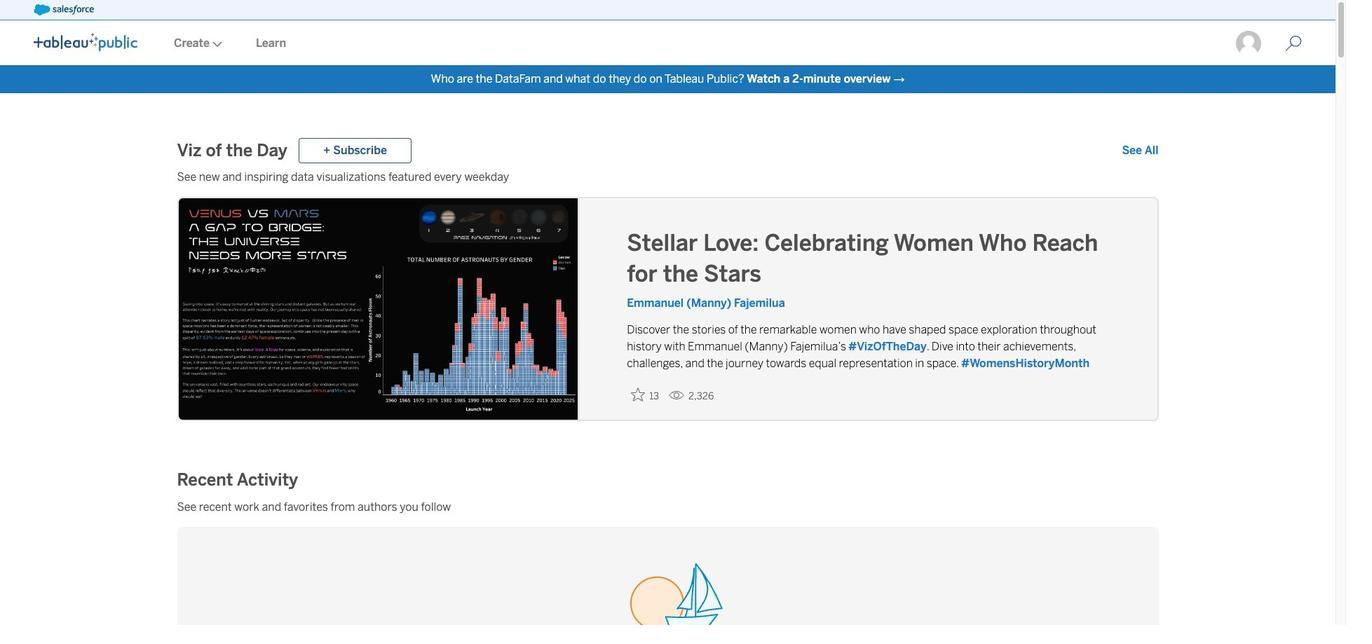 Task type: describe. For each thing, give the bounding box(es) containing it.
go to search image
[[1269, 35, 1319, 52]]

tableau public viz of the day image
[[179, 199, 579, 423]]

see all viz of the day element
[[1123, 142, 1159, 159]]

see recent work and favorites from authors you follow element
[[177, 499, 1159, 516]]

salesforce logo image
[[34, 4, 94, 15]]

viz of the day heading
[[177, 140, 288, 162]]

logo image
[[34, 33, 137, 51]]

add favorite image
[[631, 388, 645, 402]]

recent activity heading
[[177, 469, 298, 491]]

create image
[[210, 41, 222, 47]]

Add Favorite button
[[627, 384, 664, 407]]



Task type: vqa. For each thing, say whether or not it's contained in the screenshot.
see recent work and favorites from authors you follow element
yes



Task type: locate. For each thing, give the bounding box(es) containing it.
see new and inspiring data visualizations featured every weekday element
[[177, 169, 1159, 186]]

jacob.simon6557 image
[[1235, 29, 1263, 58]]



